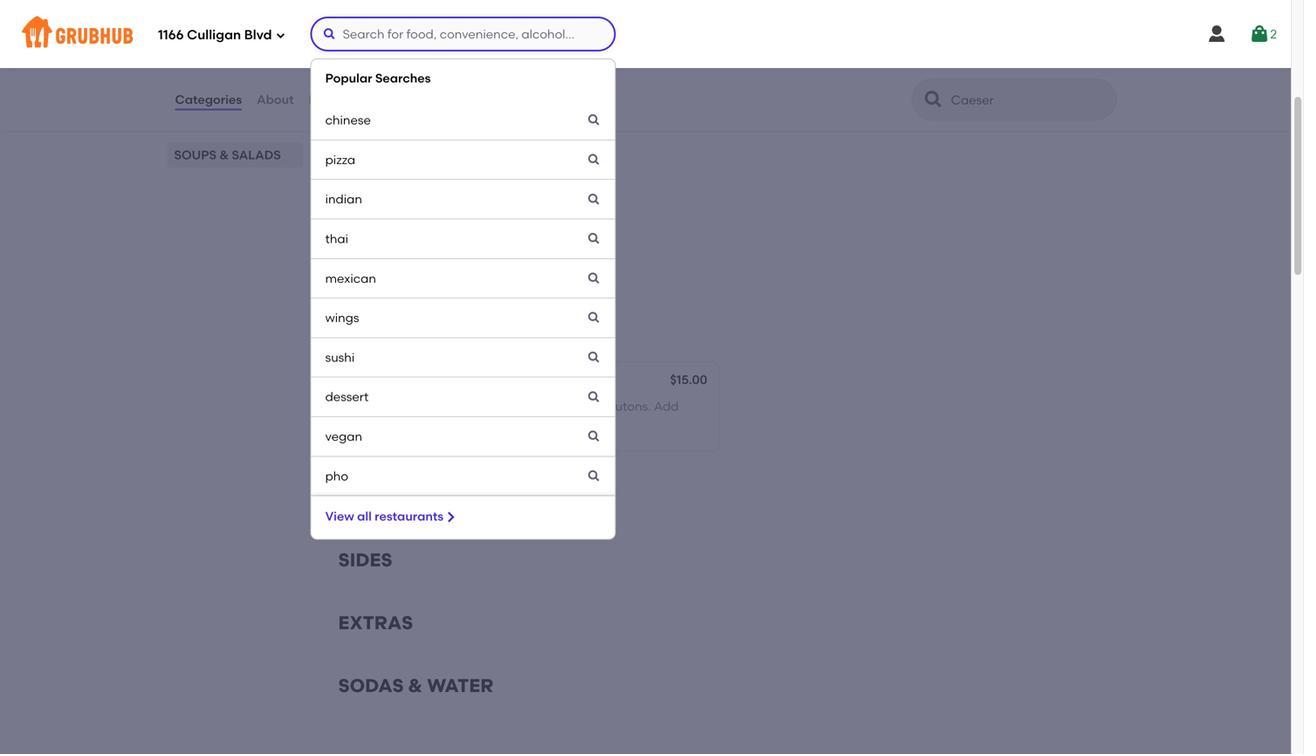Task type: describe. For each thing, give the bounding box(es) containing it.
croutons.
[[596, 399, 651, 414]]

salad
[[399, 374, 434, 389]]

water
[[427, 675, 494, 697]]

soups & salads monday to friday
[[338, 303, 503, 340]]

salads for soups & salads monday to friday
[[427, 303, 503, 325]]

favorites
[[338, 240, 442, 262]]

romaine
[[352, 399, 405, 414]]

indian
[[325, 192, 362, 207]]

about button
[[256, 68, 295, 131]]

lettuce,
[[408, 399, 453, 414]]

Search for food, convenience, alcohol... search field
[[311, 17, 616, 52]]

$15.00
[[671, 373, 708, 387]]

friday
[[395, 327, 427, 340]]

starters
[[338, 114, 434, 137]]

wings
[[325, 311, 359, 325]]

searches
[[375, 71, 431, 86]]

caesar salad
[[352, 374, 434, 389]]

dessert
[[325, 390, 369, 405]]

2
[[1271, 27, 1278, 41]]

view
[[325, 509, 354, 524]]

svg image for mexican
[[587, 272, 601, 286]]

pho
[[325, 469, 349, 484]]

blvd
[[244, 27, 272, 43]]

search icon image
[[924, 89, 945, 110]]

sodas
[[338, 675, 404, 697]]

caesar
[[352, 374, 396, 389]]

monday
[[338, 327, 380, 340]]

sodas & water
[[338, 675, 494, 697]]

popular
[[325, 71, 373, 86]]

svg image for pho
[[587, 469, 601, 483]]

1166 culligan blvd
[[158, 27, 272, 43]]

list box inside main navigation navigation
[[311, 59, 616, 540]]

vegan
[[325, 429, 362, 444]]

categories
[[175, 92, 242, 107]]

all
[[357, 509, 372, 524]]

chicken
[[352, 417, 398, 432]]

restaurants
[[375, 509, 444, 524]]

reviews
[[309, 92, 357, 107]]

svg image for dessert
[[587, 390, 601, 404]]

svg image for sushi
[[587, 351, 601, 365]]

arepas
[[338, 177, 414, 199]]

for
[[401, 417, 417, 432]]

2 button
[[1250, 18, 1278, 50]]

main navigation navigation
[[0, 0, 1305, 755]]



Task type: locate. For each thing, give the bounding box(es) containing it.
1 list box from the left
[[0, 59, 1305, 755]]

thai
[[325, 231, 349, 246]]

& right sodas
[[408, 675, 423, 697]]

1 vertical spatial soups
[[338, 303, 403, 325]]

0 vertical spatial soups
[[174, 147, 217, 162]]

$8
[[420, 417, 434, 432]]

romaine lettuce, parmesan cheese, with croutons. add chicken for $8
[[352, 399, 679, 432]]

& up "friday"
[[408, 303, 422, 325]]

reviews button
[[308, 68, 358, 131]]

soups down categories button
[[174, 147, 217, 162]]

1166
[[158, 27, 184, 43]]

& down categories button
[[220, 147, 229, 162]]

svg image for thai
[[587, 232, 601, 246]]

soups inside tab
[[174, 147, 217, 162]]

svg image
[[1207, 24, 1228, 45], [276, 30, 286, 41], [587, 232, 601, 246], [587, 351, 601, 365], [587, 430, 601, 444]]

& for soups & salads
[[220, 147, 229, 162]]

& inside tab
[[220, 147, 229, 162]]

soups for soups & salads
[[174, 147, 217, 162]]

sushi
[[325, 350, 355, 365]]

parmesan
[[456, 399, 517, 414]]

with
[[569, 399, 593, 414]]

salads for soups & salads
[[232, 147, 281, 162]]

1 horizontal spatial soups
[[338, 303, 403, 325]]

svg image for chinese
[[587, 113, 601, 127]]

pizza
[[325, 152, 356, 167]]

list box
[[0, 59, 1305, 755], [311, 59, 616, 540]]

0 vertical spatial salads
[[232, 147, 281, 162]]

& for sodas & water
[[408, 675, 423, 697]]

svg image
[[1250, 24, 1271, 45], [323, 27, 337, 41], [587, 113, 601, 127], [587, 153, 601, 167], [587, 192, 601, 206], [587, 272, 601, 286], [587, 311, 601, 325], [587, 390, 601, 404], [587, 469, 601, 483], [444, 511, 458, 525]]

1 vertical spatial salads
[[427, 303, 503, 325]]

salads up "friday"
[[427, 303, 503, 325]]

2 vertical spatial &
[[408, 675, 423, 697]]

svg image for indian
[[587, 192, 601, 206]]

soups
[[174, 147, 217, 162], [338, 303, 403, 325]]

about
[[257, 92, 294, 107]]

popular searches
[[325, 71, 431, 86]]

& for soups & salads monday to friday
[[408, 303, 422, 325]]

svg image for wings
[[587, 311, 601, 325]]

soups up monday
[[338, 303, 403, 325]]

culligan
[[187, 27, 241, 43]]

&
[[220, 147, 229, 162], [408, 303, 422, 325], [408, 675, 423, 697]]

to
[[382, 327, 393, 340]]

salads down about button
[[232, 147, 281, 162]]

0 horizontal spatial salads
[[232, 147, 281, 162]]

salads
[[232, 147, 281, 162], [427, 303, 503, 325]]

Search Arepas Latin Cuisine search field
[[950, 92, 1083, 108]]

cheese,
[[520, 399, 566, 414]]

salads inside tab
[[232, 147, 281, 162]]

soups & salads
[[174, 147, 281, 162]]

0 vertical spatial &
[[220, 147, 229, 162]]

add
[[654, 399, 679, 414]]

1 horizontal spatial salads
[[427, 303, 503, 325]]

sides
[[338, 549, 393, 572]]

0 horizontal spatial soups
[[174, 147, 217, 162]]

soups for soups & salads monday to friday
[[338, 303, 403, 325]]

soups inside the soups & salads monday to friday
[[338, 303, 403, 325]]

mexican
[[325, 271, 376, 286]]

svg image inside 2 button
[[1250, 24, 1271, 45]]

2 list box from the left
[[311, 59, 616, 540]]

svg image for vegan
[[587, 430, 601, 444]]

1 vertical spatial &
[[408, 303, 422, 325]]

desserts
[[338, 487, 434, 509]]

& inside the soups & salads monday to friday
[[408, 303, 422, 325]]

svg image for 1166 culligan blvd
[[276, 30, 286, 41]]

chinese
[[325, 113, 371, 128]]

categories button
[[174, 68, 243, 131]]

salads inside the soups & salads monday to friday
[[427, 303, 503, 325]]

soups & salads tab
[[174, 146, 297, 164]]

extras
[[338, 612, 413, 635]]

svg image for pizza
[[587, 153, 601, 167]]

view all restaurants
[[325, 509, 444, 524]]



Task type: vqa. For each thing, say whether or not it's contained in the screenshot.
2 on the right
yes



